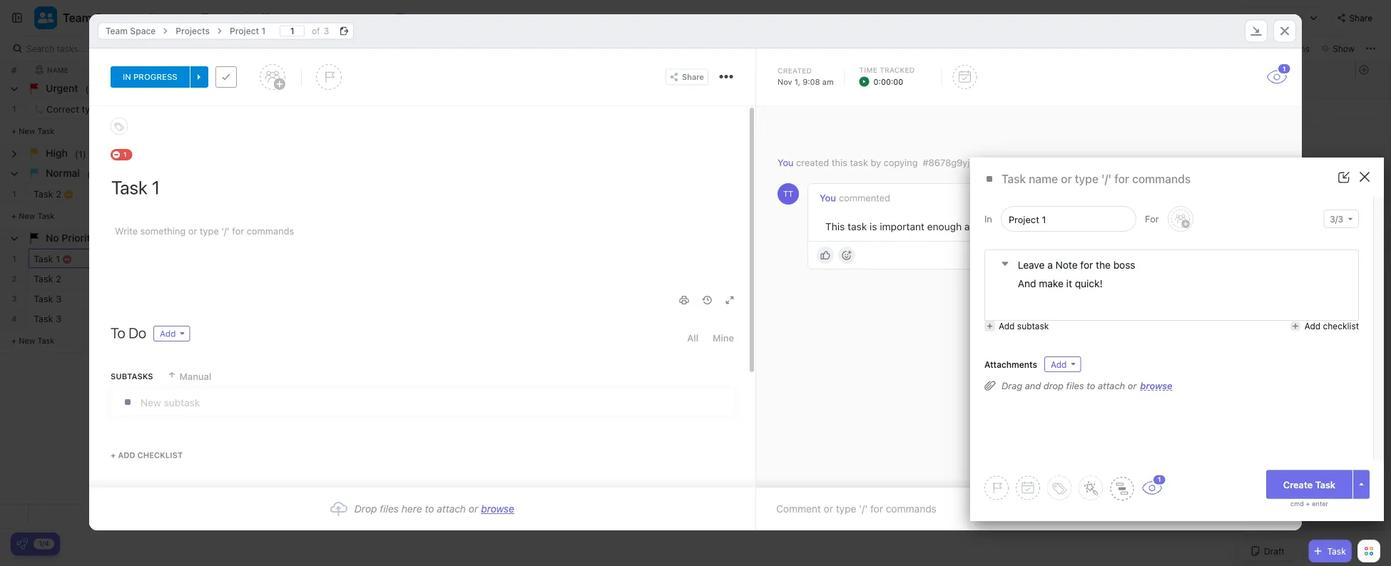 Task type: locate. For each thing, give the bounding box(es) containing it.
new
[[19, 126, 35, 136], [19, 211, 35, 220], [19, 336, 35, 345]]

‎task for ‎task 2
[[34, 274, 53, 284]]

drop
[[1044, 381, 1064, 391]]

0 vertical spatial add button
[[153, 326, 190, 342]]

task left is
[[848, 221, 867, 233]]

add checklist
[[1305, 321, 1359, 331]]

set priority image for right set priority element
[[985, 476, 1009, 500]]

to do cell
[[314, 99, 457, 118]]

project 1
[[230, 26, 266, 36]]

0 horizontal spatial files
[[380, 503, 399, 515]]

0 horizontal spatial team
[[63, 11, 92, 25]]

or inside "drag and drop files to attach or browse"
[[1128, 381, 1137, 391]]

tracked
[[880, 66, 915, 74]]

1 horizontal spatial to
[[425, 503, 434, 515]]

set priority image inside task details element
[[316, 64, 342, 90]]

press space to select this row. row containing task 2
[[29, 184, 742, 204]]

0 vertical spatial 1 button
[[1267, 63, 1292, 84]]

share inside task details element
[[682, 72, 704, 82]]

task
[[850, 157, 868, 168], [848, 221, 867, 233]]

team up tasks... at the top left of page
[[63, 11, 92, 25]]

1 vertical spatial add button
[[1045, 357, 1081, 372]]

automations
[[1244, 13, 1296, 23]]

1 vertical spatial 1 button
[[1142, 474, 1167, 495]]

0 horizontal spatial attach
[[437, 503, 466, 515]]

1 horizontal spatial share button
[[1332, 6, 1379, 29]]

project 1 link
[[223, 22, 273, 40]]

2 vertical spatial new
[[19, 336, 35, 345]]

am
[[823, 77, 834, 86]]

0 horizontal spatial space
[[95, 11, 128, 25]]

task 3 right '4'
[[34, 314, 62, 324]]

task left by
[[850, 157, 868, 168]]

terry turtle cell
[[171, 99, 314, 118]]

space inside task locations element
[[130, 26, 156, 36]]

1 vertical spatial to
[[1087, 381, 1096, 391]]

1 vertical spatial new
[[19, 211, 35, 220]]

0 vertical spatial subtasks
[[1090, 44, 1127, 54]]

priority
[[62, 232, 96, 244]]

set priority image for set priority element in task details element
[[316, 64, 342, 90]]

assignees button
[[1168, 40, 1234, 57]]

2 left ‎task 2 on the left of the page
[[12, 274, 17, 283]]

0 horizontal spatial subtasks
[[111, 372, 153, 381]]

1 vertical spatial team
[[106, 26, 128, 36]]

drag
[[1002, 381, 1023, 391]]

1 vertical spatial task 3
[[34, 314, 62, 324]]

space left list link
[[130, 26, 156, 36]]

Edit task name text field
[[111, 176, 734, 200]]

copying
[[884, 157, 918, 168]]

note
[[1056, 259, 1078, 271]]

1 horizontal spatial add button
[[1045, 357, 1081, 372]]

1 vertical spatial browse
[[481, 503, 515, 515]]

drop
[[355, 503, 377, 515]]

attach right drop
[[1098, 381, 1125, 391]]

1 vertical spatial set priority image
[[985, 476, 1009, 500]]

(1) inside urgent cell
[[85, 83, 97, 94]]

1 horizontal spatial subtasks
[[1090, 44, 1127, 54]]

0 vertical spatial (1)
[[85, 83, 97, 94]]

25
[[1251, 158, 1261, 168]]

set priority image
[[316, 64, 342, 90], [985, 476, 1009, 500]]

attachments
[[985, 360, 1037, 370]]

mine link
[[713, 326, 734, 350]]

0 vertical spatial to
[[323, 105, 334, 115]]

2 vertical spatial to
[[425, 503, 434, 515]]

2 new task from the top
[[19, 211, 55, 220]]

add button for to do
[[153, 326, 190, 342]]

subtasks inside task body element
[[111, 372, 153, 381]]

grid
[[0, 61, 1391, 529]]

+
[[111, 451, 116, 460], [1306, 501, 1310, 508]]

list
[[165, 12, 182, 24]]

1 ‎task from the top
[[34, 254, 53, 264]]

0 horizontal spatial set priority element
[[316, 64, 342, 90]]

2 ‎task from the top
[[34, 274, 53, 284]]

1 vertical spatial files
[[380, 503, 399, 515]]

and make it quick!
[[1018, 278, 1103, 289]]

1 vertical spatial attach
[[437, 503, 466, 515]]

1 horizontal spatial team
[[106, 26, 128, 36]]

onboarding checklist button image
[[16, 539, 28, 550]]

commented
[[839, 193, 890, 204]]

1 button
[[1267, 63, 1292, 84], [1142, 474, 1167, 495]]

1 horizontal spatial or
[[1128, 381, 1137, 391]]

quick!
[[1075, 278, 1103, 289]]

‎task down ‎task 1
[[34, 274, 53, 284]]

to right here
[[425, 503, 434, 515]]

1 horizontal spatial set priority element
[[985, 476, 1009, 500]]

gantt
[[351, 12, 377, 24]]

it
[[1067, 278, 1072, 289]]

0 vertical spatial you
[[778, 157, 794, 168]]

3 inside task locations element
[[324, 26, 329, 36]]

team space up search tasks... text box
[[63, 11, 128, 25]]

task history region
[[756, 106, 1302, 488]]

0 horizontal spatial to
[[323, 105, 334, 115]]

0 vertical spatial or
[[1128, 381, 1137, 391]]

cmd
[[1291, 501, 1304, 508]]

you up this
[[820, 193, 836, 204]]

1 horizontal spatial +
[[1306, 501, 1310, 508]]

new task right 1 1 2 3 1 4
[[19, 211, 55, 220]]

0 vertical spatial new task
[[19, 126, 55, 136]]

0 vertical spatial share
[[1350, 13, 1373, 23]]

to do
[[111, 325, 146, 341]]

to inside "drag and drop files to attach or browse"
[[1087, 381, 1096, 391]]

space inside button
[[95, 11, 128, 25]]

2 down normal at left
[[56, 189, 61, 199]]

1 vertical spatial share
[[682, 72, 704, 82]]

0 vertical spatial team space
[[63, 11, 128, 25]]

1 vertical spatial subtasks
[[111, 372, 153, 381]]

0 horizontal spatial share button
[[666, 69, 709, 85]]

0 vertical spatial set priority image
[[316, 64, 342, 90]]

2 for task 2
[[56, 189, 61, 199]]

1 horizontal spatial files
[[1066, 381, 1084, 391]]

1 vertical spatial checklist
[[137, 451, 183, 460]]

new task down ‎task 2 on the left of the page
[[19, 336, 55, 345]]

projects link
[[169, 22, 217, 40]]

0 horizontal spatial +
[[111, 451, 116, 460]]

team inside button
[[63, 11, 92, 25]]

0 vertical spatial checklist
[[1323, 321, 1359, 331]]

automations button
[[1237, 7, 1303, 29]]

2 down ‎task 1
[[56, 274, 61, 284]]

1 vertical spatial you
[[820, 193, 836, 204]]

press space to select this row. row
[[0, 99, 29, 119], [29, 99, 742, 121], [0, 184, 29, 204], [29, 184, 742, 204], [0, 249, 29, 269], [29, 249, 742, 269], [0, 269, 29, 289], [29, 269, 742, 289], [0, 289, 29, 309], [29, 289, 742, 311], [0, 309, 29, 329], [29, 309, 742, 329], [29, 505, 742, 529]]

1 horizontal spatial space
[[130, 26, 156, 36]]

space up search tasks... text box
[[95, 11, 128, 25]]

3 new task from the top
[[19, 336, 55, 345]]

1 horizontal spatial you
[[820, 193, 836, 204]]

3
[[324, 26, 329, 36], [56, 294, 62, 304], [12, 294, 17, 303], [56, 314, 62, 324]]

nov
[[778, 77, 792, 86]]

table
[[410, 12, 435, 24]]

2
[[56, 189, 61, 199], [56, 274, 61, 284], [12, 274, 17, 283]]

time tracked
[[860, 66, 915, 74]]

calendar
[[275, 12, 318, 24]]

create task
[[1284, 480, 1336, 490]]

1 horizontal spatial share
[[1350, 13, 1373, 23]]

0 vertical spatial attach
[[1098, 381, 1125, 391]]

‎task up ‎task 2 on the left of the page
[[34, 254, 53, 264]]

tasks...
[[57, 44, 86, 54]]

you
[[778, 157, 794, 168], [820, 193, 836, 204]]

team space inside task locations element
[[106, 26, 156, 36]]

share
[[1350, 13, 1373, 23], [682, 72, 704, 82]]

subtask
[[1017, 321, 1049, 331]]

2 vertical spatial new task
[[19, 336, 55, 345]]

1 new task from the top
[[19, 126, 55, 136]]

add
[[999, 321, 1015, 331], [1305, 321, 1321, 331], [160, 329, 176, 339], [1051, 360, 1067, 370], [118, 451, 135, 460]]

team space inside button
[[63, 11, 128, 25]]

1 vertical spatial share button
[[666, 69, 709, 85]]

progress
[[133, 72, 178, 82]]

you created this task by copying #8678g9yjz (you don't have access)
[[778, 157, 1084, 168]]

task 3 down ‎task 2 on the left of the page
[[34, 294, 62, 304]]

1 vertical spatial (1)
[[87, 168, 98, 179]]

0 horizontal spatial or
[[469, 503, 478, 515]]

no
[[46, 232, 59, 244]]

3 inside 1 1 2 3 1 4
[[12, 294, 17, 303]]

in
[[123, 72, 131, 82]]

in
[[985, 214, 992, 224]]

(1) up typos
[[85, 83, 97, 94]]

do
[[336, 105, 348, 115]]

cmd + enter
[[1291, 501, 1329, 508]]

cell
[[171, 184, 314, 203], [314, 184, 457, 203], [457, 184, 599, 203], [599, 184, 742, 203], [171, 249, 314, 268], [314, 249, 457, 268], [457, 249, 599, 268], [599, 249, 742, 268], [171, 269, 314, 288], [314, 269, 457, 288], [457, 269, 599, 288], [599, 269, 742, 288], [171, 289, 314, 308], [314, 289, 457, 308], [457, 289, 599, 308], [171, 309, 314, 328], [314, 309, 457, 328], [457, 309, 599, 328], [599, 309, 742, 328], [171, 505, 314, 529], [599, 505, 742, 529]]

1 vertical spatial set priority element
[[985, 476, 1009, 500]]

subtasks right showing
[[1090, 44, 1127, 54]]

1 horizontal spatial 1 button
[[1267, 63, 1292, 84]]

add button
[[153, 326, 190, 342], [1045, 357, 1081, 372]]

team space
[[63, 11, 128, 25], [106, 26, 156, 36]]

new task down correct
[[19, 126, 55, 136]]

1 vertical spatial team space
[[106, 26, 156, 36]]

0 horizontal spatial add button
[[153, 326, 190, 342]]

attach right here
[[437, 503, 466, 515]]

task settings image
[[725, 75, 728, 78]]

boss
[[1114, 259, 1136, 271]]

0 horizontal spatial set priority image
[[316, 64, 342, 90]]

browse inside "drag and drop files to attach or browse"
[[1141, 380, 1173, 391]]

attach inside "drag and drop files to attach or browse"
[[1098, 381, 1125, 391]]

turtle
[[201, 104, 226, 115]]

monday
[[462, 104, 496, 115]]

browse link
[[481, 503, 515, 515]]

time
[[860, 66, 878, 74]]

+ add checklist
[[111, 451, 183, 460]]

me button
[[1134, 40, 1168, 57]]

created
[[778, 66, 812, 75]]

row group
[[0, 79, 29, 354], [0, 79, 1391, 354], [29, 79, 742, 354], [1355, 79, 1391, 354], [1355, 505, 1391, 529]]

add button right do
[[153, 326, 190, 342]]

2 for ‎task 2
[[56, 274, 61, 284]]

calendar link
[[275, 0, 324, 36]]

1 vertical spatial or
[[469, 503, 478, 515]]

0 vertical spatial ‎task
[[34, 254, 53, 264]]

1 vertical spatial space
[[130, 26, 156, 36]]

browse
[[1141, 380, 1173, 391], [481, 503, 515, 515]]

subtasks down to do
[[111, 372, 153, 381]]

1 inside task body element
[[123, 151, 127, 158]]

mins
[[1263, 158, 1281, 168]]

0 vertical spatial space
[[95, 11, 128, 25]]

0 vertical spatial task
[[850, 157, 868, 168]]

(1) right normal at left
[[87, 168, 98, 179]]

(1) inside normal cell
[[87, 168, 98, 179]]

team inside task locations element
[[106, 26, 128, 36]]

0 horizontal spatial checklist
[[137, 451, 183, 460]]

team space up "in"
[[106, 26, 156, 36]]

0 vertical spatial set priority element
[[316, 64, 342, 90]]

1 vertical spatial +
[[1306, 501, 1310, 508]]

team for team space button
[[63, 11, 92, 25]]

row group containing correct typos
[[29, 79, 742, 354]]

0 horizontal spatial browse
[[481, 503, 515, 515]]

space for team space button
[[95, 11, 128, 25]]

row
[[29, 61, 742, 78]]

1 vertical spatial task
[[848, 221, 867, 233]]

0 horizontal spatial you
[[778, 157, 794, 168]]

created nov 1, 9:08 am
[[778, 66, 834, 86]]

team up search tasks... text box
[[106, 26, 128, 36]]

files left here
[[380, 503, 399, 515]]

1 horizontal spatial attach
[[1098, 381, 1125, 391]]

0 vertical spatial task 3
[[34, 294, 62, 304]]

1 vertical spatial new task
[[19, 211, 55, 220]]

normal
[[46, 167, 80, 179]]

urgent cell
[[0, 79, 1391, 98]]

1 inside press space to select this row. 'row'
[[56, 254, 60, 264]]

files inside to do dialog
[[380, 503, 399, 515]]

press space to select this row. row containing 3
[[0, 289, 29, 309]]

add button up drop
[[1045, 357, 1081, 372]]

Set task position in this List number field
[[280, 25, 305, 37]]

0 vertical spatial browse
[[1141, 380, 1173, 391]]

this
[[826, 221, 845, 233]]

0 horizontal spatial 1 button
[[1142, 474, 1167, 495]]

to
[[323, 105, 334, 115], [1087, 381, 1096, 391], [425, 503, 434, 515]]

(1)
[[85, 83, 97, 94], [87, 168, 98, 179]]

list link
[[165, 0, 188, 36]]

to left do
[[323, 105, 334, 115]]

2 new from the top
[[19, 211, 35, 220]]

1 horizontal spatial browse
[[1141, 380, 1173, 391]]

4
[[12, 314, 17, 323]]

showing subtasks button
[[1038, 40, 1131, 57]]

0 vertical spatial files
[[1066, 381, 1084, 391]]

team for team space link
[[106, 26, 128, 36]]

1 vertical spatial ‎task
[[34, 274, 53, 284]]

0 horizontal spatial share
[[682, 72, 704, 82]]

1 horizontal spatial checklist
[[1323, 321, 1359, 331]]

files inside "drag and drop files to attach or browse"
[[1066, 381, 1084, 391]]

25 mins
[[1251, 158, 1281, 168]]

task 3
[[34, 294, 62, 304], [34, 314, 62, 324]]

you left "created"
[[778, 157, 794, 168]]

2 horizontal spatial to
[[1087, 381, 1096, 391]]

to
[[111, 325, 125, 341]]

0 vertical spatial team
[[63, 11, 92, 25]]

to right drop
[[1087, 381, 1096, 391]]

1 horizontal spatial set priority image
[[985, 476, 1009, 500]]

to inside dialog
[[425, 503, 434, 515]]

projects
[[176, 26, 210, 36]]

0 vertical spatial new
[[19, 126, 35, 136]]

files right drop
[[1066, 381, 1084, 391]]

add button for attachments
[[1045, 357, 1081, 372]]

set priority element
[[316, 64, 342, 90], [985, 476, 1009, 500]]

press space to select this row. row containing ‎task 2
[[29, 269, 742, 289]]

0 vertical spatial +
[[111, 451, 116, 460]]



Task type: describe. For each thing, give the bounding box(es) containing it.
tt
[[783, 190, 794, 199]]

access)
[[1050, 157, 1084, 168]]

to do dialog
[[89, 14, 1302, 567]]

terry
[[176, 104, 198, 115]]

this task is important enough as well
[[826, 221, 996, 233]]

0 vertical spatial share button
[[1332, 6, 1379, 29]]

Task name or type '/' for commands text field
[[1002, 172, 1314, 187]]

manual button
[[167, 365, 211, 389]]

2 inside 1 1 2 3 1 4
[[12, 274, 17, 283]]

‎task for ‎task 1
[[34, 254, 53, 264]]

1/4
[[39, 540, 49, 548]]

3/3
[[1330, 214, 1344, 224]]

don't
[[1000, 157, 1023, 168]]

and
[[1018, 278, 1036, 289]]

you for 25
[[778, 157, 794, 168]]

to inside cell
[[323, 105, 334, 115]]

press space to select this row. row containing ‎task 1
[[29, 249, 742, 269]]

you for this
[[820, 193, 836, 204]]

make
[[1039, 278, 1064, 289]]

for
[[1081, 259, 1093, 271]]

1,
[[795, 77, 801, 86]]

no priority
[[46, 232, 96, 244]]

1 button inside task details element
[[1267, 63, 1292, 84]]

project
[[230, 26, 259, 36]]

gantt link
[[351, 0, 383, 36]]

+ inside task body element
[[111, 451, 116, 460]]

for
[[1145, 214, 1159, 224]]

correct
[[46, 104, 79, 115]]

team space for team space button
[[63, 11, 128, 25]]

typos
[[82, 104, 106, 115]]

team space for team space link
[[106, 26, 156, 36]]

9:08
[[803, 77, 820, 86]]

and
[[1025, 381, 1041, 391]]

2 task 3 from the top
[[34, 314, 62, 324]]

showing
[[1053, 44, 1088, 54]]

row group containing 1 1 2 3 1 4
[[0, 79, 29, 354]]

task body element
[[89, 106, 756, 567]]

do
[[129, 325, 146, 341]]

this
[[832, 157, 848, 168]]

to do
[[323, 105, 348, 115]]

all link
[[687, 326, 699, 350]]

here
[[402, 503, 422, 515]]

board link
[[215, 0, 248, 36]]

#
[[11, 65, 17, 75]]

New subtask text field
[[141, 390, 734, 415]]

3/3 button
[[1324, 210, 1359, 228]]

press space to select this row. row containing correct typos
[[29, 99, 742, 121]]

search tasks...
[[26, 44, 86, 54]]

table link
[[410, 0, 441, 36]]

a
[[1048, 259, 1053, 271]]

task locations element
[[89, 14, 1302, 49]]

enter
[[1312, 501, 1329, 508]]

press space to select this row. row containing 4
[[0, 309, 29, 329]]

drag and drop files to attach or browse
[[1002, 380, 1173, 391]]

Search tasks... text field
[[26, 39, 145, 59]]

(1) for normal
[[87, 168, 98, 179]]

attach inside to do dialog
[[437, 503, 466, 515]]

task details element
[[89, 49, 1302, 106]]

(4)
[[103, 233, 116, 244]]

space for team space link
[[130, 26, 156, 36]]

(1) for urgent
[[85, 83, 97, 94]]

1 inside "project 1" link
[[261, 26, 266, 36]]

by
[[871, 157, 881, 168]]

created
[[796, 157, 829, 168]]

share for topmost share button
[[1350, 13, 1373, 23]]

me
[[1150, 44, 1162, 54]]

(you
[[977, 157, 997, 168]]

0:00:00
[[874, 77, 904, 86]]

row group containing urgent
[[0, 79, 1391, 354]]

in progress button
[[111, 66, 190, 88]]

well
[[978, 221, 996, 233]]

team space button
[[57, 2, 128, 34]]

onboarding checklist button element
[[16, 539, 28, 550]]

grid containing urgent
[[0, 61, 1391, 529]]

team space link
[[98, 22, 163, 40]]

0:00:00 button
[[860, 76, 924, 88]]

row inside grid
[[29, 61, 742, 78]]

the
[[1096, 259, 1111, 271]]

checklist inside task body element
[[137, 451, 183, 460]]

in progress
[[123, 72, 178, 82]]

subtasks inside showing subtasks button
[[1090, 44, 1127, 54]]

task 2
[[34, 189, 61, 199]]

drop files here to attach or browse
[[355, 503, 515, 515]]

3 new from the top
[[19, 336, 35, 345]]

minimize task image
[[1251, 26, 1262, 36]]

press space to select this row. row containing 2
[[0, 269, 29, 289]]

create
[[1284, 480, 1313, 490]]

or inside to do dialog
[[469, 503, 478, 515]]

enough
[[927, 221, 962, 233]]

leave
[[1018, 259, 1045, 271]]

assignees
[[1187, 44, 1228, 54]]

no priority cell
[[0, 229, 1391, 248]]

set priority element inside task details element
[[316, 64, 342, 90]]

monday cell
[[457, 99, 599, 118]]

leave a note for the boss
[[1018, 259, 1136, 271]]

all
[[687, 333, 699, 344]]

#8678g9yjz
[[923, 157, 975, 168]]

share button inside task details element
[[666, 69, 709, 85]]

normal cell
[[0, 164, 1391, 183]]

important
[[880, 221, 925, 233]]

share for share button within the task details element
[[682, 72, 704, 82]]

1 task 3 from the top
[[34, 294, 62, 304]]

1 inside task details element
[[1283, 65, 1286, 72]]

you commented
[[820, 193, 890, 204]]

mine
[[713, 333, 734, 344]]

of
[[312, 26, 320, 36]]

correct typos
[[46, 104, 106, 115]]

browse inside to do dialog
[[481, 503, 515, 515]]

showing subtasks
[[1053, 44, 1127, 54]]

1 new from the top
[[19, 126, 35, 136]]

have
[[1026, 157, 1047, 168]]



Task type: vqa. For each thing, say whether or not it's contained in the screenshot.
off image
no



